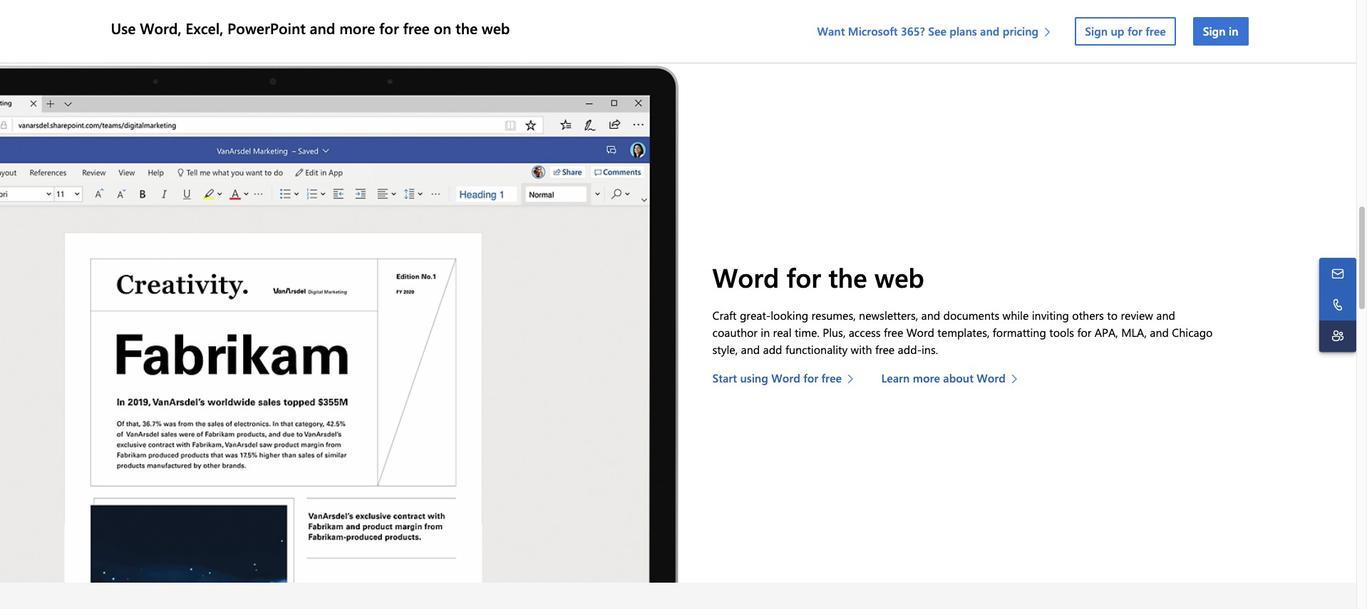 Task type: describe. For each thing, give the bounding box(es) containing it.
inviting
[[1032, 308, 1070, 323]]

pricing
[[1003, 24, 1039, 39]]

microsoft
[[849, 24, 898, 39]]

and up the ins. in the bottom right of the page
[[922, 308, 941, 323]]

while
[[1003, 308, 1029, 323]]

want
[[818, 24, 845, 39]]

0 horizontal spatial web
[[482, 18, 510, 38]]

tools
[[1050, 325, 1075, 340]]

excel,
[[186, 18, 223, 38]]

start
[[713, 371, 737, 386]]

free left on
[[403, 18, 430, 38]]

1 horizontal spatial web
[[875, 259, 925, 294]]

learn more about word link
[[882, 370, 1026, 387]]

a laptop screen displaying a word document with multiple authors editing in word on the web image
[[0, 65, 679, 584]]

craft great-looking resumes, newsletters, and documents while inviting others to review and coauthor in real time. plus, access free word templates, formatting tools for apa, mla, and chicago style, and add functionality with free add-ins.
[[713, 308, 1213, 357]]

free down functionality
[[822, 371, 842, 386]]

free right up
[[1146, 24, 1167, 39]]

chicago
[[1173, 325, 1213, 340]]

learn
[[882, 371, 910, 386]]

free right with on the bottom of page
[[876, 342, 895, 357]]

word down add
[[772, 371, 801, 386]]

newsletters,
[[859, 308, 919, 323]]

sign up for free
[[1086, 24, 1167, 39]]

word up great-
[[713, 259, 780, 294]]

1 horizontal spatial the
[[829, 259, 868, 294]]

start using word for free link
[[713, 370, 862, 387]]

and right powerpoint
[[310, 18, 336, 38]]

plus,
[[823, 325, 846, 340]]

sign up for free link
[[1076, 17, 1177, 46]]

1 vertical spatial more
[[913, 371, 941, 386]]

and left add
[[741, 342, 760, 357]]

365?
[[901, 24, 926, 39]]

and right plans
[[981, 24, 1000, 39]]

and right mla,
[[1151, 325, 1170, 340]]

add-
[[898, 342, 922, 357]]

0 vertical spatial more
[[340, 18, 375, 38]]

apa,
[[1095, 325, 1119, 340]]

use word, excel, powerpoint and more for free on the web element
[[108, 0, 1258, 63]]



Task type: locate. For each thing, give the bounding box(es) containing it.
for inside "craft great-looking resumes, newsletters, and documents while inviting others to review and coauthor in real time. plus, access free word templates, formatting tools for apa, mla, and chicago style, and add functionality with free add-ins."
[[1078, 325, 1092, 340]]

1 sign from the left
[[1086, 24, 1108, 39]]

0 horizontal spatial sign
[[1086, 24, 1108, 39]]

free
[[403, 18, 430, 38], [1146, 24, 1167, 39], [884, 325, 904, 340], [876, 342, 895, 357], [822, 371, 842, 386]]

0 vertical spatial in
[[1230, 24, 1239, 39]]

style,
[[713, 342, 738, 357]]

web right on
[[482, 18, 510, 38]]

in inside "craft great-looking resumes, newsletters, and documents while inviting others to review and coauthor in real time. plus, access free word templates, formatting tools for apa, mla, and chicago style, and add functionality with free add-ins."
[[761, 325, 770, 340]]

1 horizontal spatial in
[[1230, 24, 1239, 39]]

2 sign from the left
[[1204, 24, 1226, 39]]

learn more about word
[[882, 371, 1006, 386]]

word
[[713, 259, 780, 294], [907, 325, 935, 340], [772, 371, 801, 386], [977, 371, 1006, 386]]

1 vertical spatial in
[[761, 325, 770, 340]]

real
[[773, 325, 792, 340]]

for down the others at the right
[[1078, 325, 1092, 340]]

on
[[434, 18, 452, 38]]

to
[[1108, 308, 1118, 323]]

0 vertical spatial web
[[482, 18, 510, 38]]

sign
[[1086, 24, 1108, 39], [1204, 24, 1226, 39]]

free down newsletters,
[[884, 325, 904, 340]]

formatting
[[993, 325, 1047, 340]]

more
[[340, 18, 375, 38], [913, 371, 941, 386]]

sign for sign in
[[1204, 24, 1226, 39]]

the up resumes,
[[829, 259, 868, 294]]

1 horizontal spatial sign
[[1204, 24, 1226, 39]]

want microsoft 365? see plans and pricing link
[[818, 24, 1059, 39]]

sign in link
[[1194, 17, 1249, 46]]

sign in
[[1204, 24, 1239, 39]]

word,
[[140, 18, 182, 38]]

documents
[[944, 308, 1000, 323]]

mla,
[[1122, 325, 1147, 340]]

web up newsletters,
[[875, 259, 925, 294]]

sign for sign up for free
[[1086, 24, 1108, 39]]

add
[[763, 342, 783, 357]]

1 vertical spatial the
[[829, 259, 868, 294]]

see
[[929, 24, 947, 39]]

0 horizontal spatial the
[[456, 18, 478, 38]]

word up the ins. in the bottom right of the page
[[907, 325, 935, 340]]

coauthor
[[713, 325, 758, 340]]

functionality
[[786, 342, 848, 357]]

0 horizontal spatial more
[[340, 18, 375, 38]]

templates,
[[938, 325, 990, 340]]

ins.
[[922, 342, 939, 357]]

for up looking
[[787, 259, 822, 294]]

the
[[456, 18, 478, 38], [829, 259, 868, 294]]

time.
[[795, 325, 820, 340]]

web
[[482, 18, 510, 38], [875, 259, 925, 294]]

for right up
[[1128, 24, 1143, 39]]

looking
[[771, 308, 809, 323]]

powerpoint
[[228, 18, 306, 38]]

want microsoft 365? see plans and pricing
[[818, 24, 1039, 39]]

word inside "craft great-looking resumes, newsletters, and documents while inviting others to review and coauthor in real time. plus, access free word templates, formatting tools for apa, mla, and chicago style, and add functionality with free add-ins."
[[907, 325, 935, 340]]

great-
[[740, 308, 771, 323]]

review
[[1121, 308, 1154, 323]]

use
[[111, 18, 136, 38]]

for left on
[[379, 18, 399, 38]]

plans
[[950, 24, 978, 39]]

with
[[851, 342, 873, 357]]

1 vertical spatial web
[[875, 259, 925, 294]]

for down functionality
[[804, 371, 819, 386]]

word for the web
[[713, 259, 925, 294]]

word right about
[[977, 371, 1006, 386]]

0 horizontal spatial in
[[761, 325, 770, 340]]

about
[[944, 371, 974, 386]]

1 horizontal spatial more
[[913, 371, 941, 386]]

others
[[1073, 308, 1105, 323]]

using
[[741, 371, 769, 386]]

and right review at the right bottom of page
[[1157, 308, 1176, 323]]

up
[[1112, 24, 1125, 39]]

use word, excel, powerpoint and more for free on the web
[[111, 18, 510, 38]]

and
[[310, 18, 336, 38], [981, 24, 1000, 39], [922, 308, 941, 323], [1157, 308, 1176, 323], [1151, 325, 1170, 340], [741, 342, 760, 357]]

the right on
[[456, 18, 478, 38]]

craft
[[713, 308, 737, 323]]

start using word for free
[[713, 371, 842, 386]]

0 vertical spatial the
[[456, 18, 478, 38]]

resumes,
[[812, 308, 856, 323]]

for
[[379, 18, 399, 38], [1128, 24, 1143, 39], [787, 259, 822, 294], [1078, 325, 1092, 340], [804, 371, 819, 386]]

access
[[849, 325, 881, 340]]

in
[[1230, 24, 1239, 39], [761, 325, 770, 340]]



Task type: vqa. For each thing, say whether or not it's contained in the screenshot.
START USING WORD FOR FREE at the right bottom of page
yes



